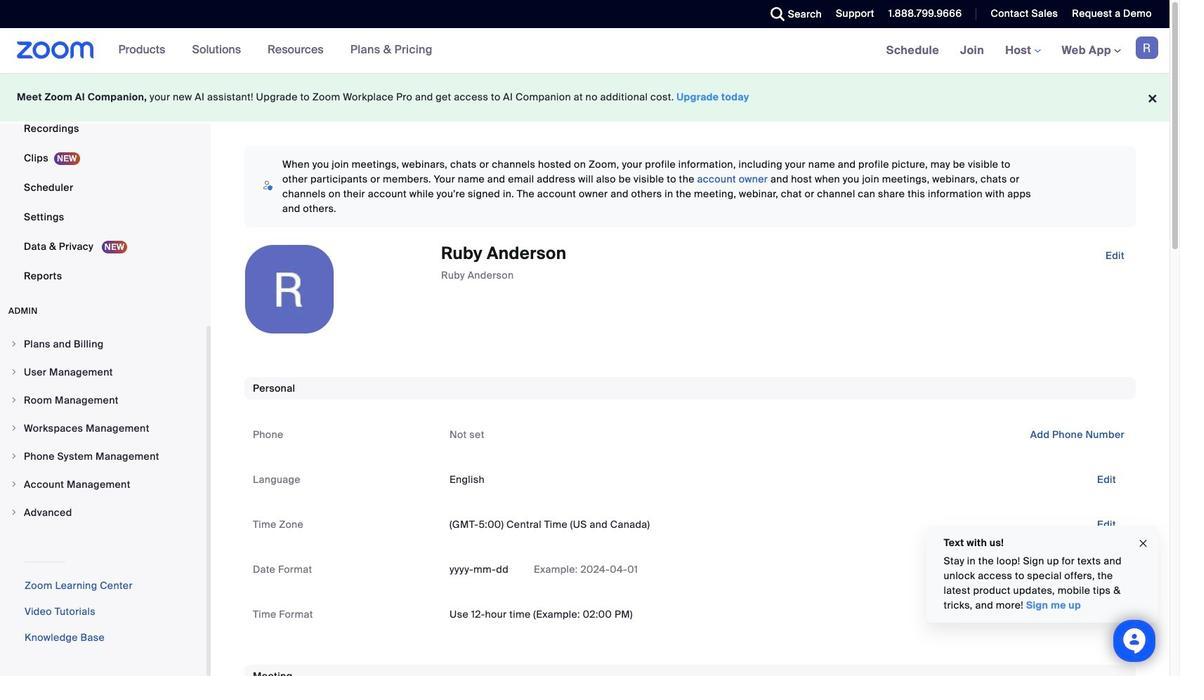 Task type: locate. For each thing, give the bounding box(es) containing it.
4 right image from the top
[[10, 424, 18, 433]]

2 right image from the top
[[10, 368, 18, 377]]

close image
[[1138, 536, 1149, 552]]

0 vertical spatial right image
[[10, 452, 18, 461]]

3 menu item from the top
[[0, 387, 207, 414]]

user photo image
[[245, 245, 334, 334]]

menu item
[[0, 331, 207, 358], [0, 359, 207, 386], [0, 387, 207, 414], [0, 415, 207, 442], [0, 443, 207, 470], [0, 471, 207, 498], [0, 499, 207, 526]]

zoom logo image
[[17, 41, 94, 59]]

banner
[[0, 28, 1170, 74]]

2 right image from the top
[[10, 509, 18, 517]]

1 menu item from the top
[[0, 331, 207, 358]]

right image
[[10, 452, 18, 461], [10, 509, 18, 517]]

right image
[[10, 340, 18, 348], [10, 368, 18, 377], [10, 396, 18, 405], [10, 424, 18, 433], [10, 480, 18, 489]]

meetings navigation
[[876, 28, 1170, 74]]

4 menu item from the top
[[0, 415, 207, 442]]

2 menu item from the top
[[0, 359, 207, 386]]

1 vertical spatial right image
[[10, 509, 18, 517]]

edit user photo image
[[278, 283, 301, 296]]

footer
[[0, 73, 1170, 122]]

5 right image from the top
[[10, 480, 18, 489]]



Task type: describe. For each thing, give the bounding box(es) containing it.
1 right image from the top
[[10, 340, 18, 348]]

product information navigation
[[108, 28, 443, 73]]

1 right image from the top
[[10, 452, 18, 461]]

6 menu item from the top
[[0, 471, 207, 498]]

personal menu menu
[[0, 0, 207, 292]]

3 right image from the top
[[10, 396, 18, 405]]

5 menu item from the top
[[0, 443, 207, 470]]

7 menu item from the top
[[0, 499, 207, 526]]

profile picture image
[[1136, 37, 1158, 59]]

admin menu menu
[[0, 331, 207, 528]]



Task type: vqa. For each thing, say whether or not it's contained in the screenshot.
fourth menu item from the bottom of the the 'admin menu' menu at the left of the page
yes



